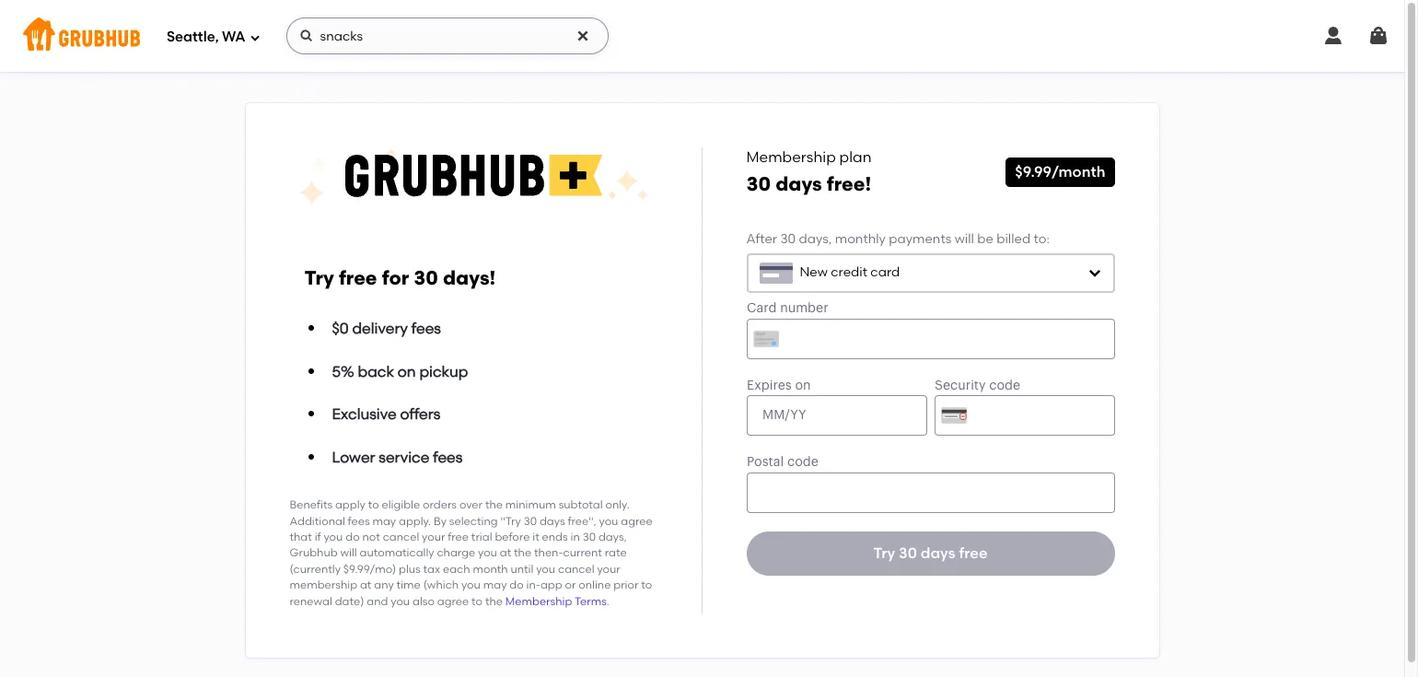 Task type: vqa. For each thing, say whether or not it's contained in the screenshot.
bottom #7 Turkey and Provolone
no



Task type: locate. For each thing, give the bounding box(es) containing it.
free
[[339, 266, 377, 289], [448, 531, 469, 544], [960, 544, 988, 562]]

cancel up or
[[558, 563, 595, 576]]

may down month
[[483, 579, 507, 592]]

0 horizontal spatial your
[[422, 531, 445, 544]]

membership
[[747, 148, 836, 166], [506, 595, 573, 608]]

try for try free for 30 days!
[[305, 266, 334, 289]]

5% back on pickup
[[332, 363, 468, 380]]

days,
[[799, 232, 832, 247], [599, 531, 627, 544]]

membership inside the membership plan 30 days free!
[[747, 148, 836, 166]]

0 vertical spatial try
[[305, 266, 334, 289]]

lower
[[332, 448, 375, 466]]

will left "be"
[[955, 232, 975, 247]]

0 horizontal spatial will
[[340, 547, 357, 560]]

in-
[[527, 579, 541, 592]]

0 horizontal spatial cancel
[[383, 531, 419, 544]]

1 vertical spatial agree
[[437, 595, 469, 608]]

2 vertical spatial days
[[921, 544, 956, 562]]

0 horizontal spatial svg image
[[299, 29, 314, 43]]

1 horizontal spatial agree
[[621, 515, 653, 528]]

you down time
[[391, 595, 410, 608]]

for
[[382, 266, 409, 289]]

0 vertical spatial will
[[955, 232, 975, 247]]

0 vertical spatial agree
[[621, 515, 653, 528]]

days, up rate
[[599, 531, 627, 544]]

then-
[[534, 547, 563, 560]]

1 vertical spatial your
[[597, 563, 621, 576]]

agree down 'only.'
[[621, 515, 653, 528]]

free inside button
[[960, 544, 988, 562]]

0 horizontal spatial may
[[373, 515, 396, 528]]

0 vertical spatial may
[[373, 515, 396, 528]]

on
[[398, 363, 416, 380]]

also
[[413, 595, 435, 608]]

membership up free!
[[747, 148, 836, 166]]

1 vertical spatial at
[[360, 579, 372, 592]]

you down each
[[462, 579, 481, 592]]

2 horizontal spatial free
[[960, 544, 988, 562]]

to:
[[1034, 232, 1050, 247]]

0 vertical spatial cancel
[[383, 531, 419, 544]]

to down month
[[472, 595, 483, 608]]

svg image
[[299, 29, 314, 43], [1088, 266, 1102, 280]]

try for try 30 days free
[[874, 544, 896, 562]]

2 vertical spatial fees
[[348, 515, 370, 528]]

after 30 days, monthly payments will be billed to:
[[747, 232, 1050, 247]]

1 horizontal spatial may
[[483, 579, 507, 592]]

try inside button
[[874, 544, 896, 562]]

ends
[[542, 531, 568, 544]]

2 vertical spatial to
[[472, 595, 483, 608]]

new credit card
[[800, 265, 900, 280]]

1 vertical spatial try
[[874, 544, 896, 562]]

apply
[[335, 499, 366, 512]]

fees right "delivery"
[[412, 320, 441, 337]]

only.
[[606, 499, 630, 512]]

the up the until
[[514, 547, 532, 560]]

1 horizontal spatial days
[[776, 173, 823, 196]]

0 horizontal spatial days
[[540, 515, 565, 528]]

0 vertical spatial days
[[776, 173, 823, 196]]

2 vertical spatial the
[[485, 595, 503, 608]]

days, up the new on the right of page
[[799, 232, 832, 247]]

membership
[[290, 579, 358, 592]]

1 horizontal spatial membership
[[747, 148, 836, 166]]

0 vertical spatial at
[[500, 547, 512, 560]]

do left not in the bottom of the page
[[346, 531, 360, 544]]

1 horizontal spatial try
[[874, 544, 896, 562]]

1 horizontal spatial do
[[510, 579, 524, 592]]

at
[[500, 547, 512, 560], [360, 579, 372, 592]]

0 vertical spatial svg image
[[299, 29, 314, 43]]

0 horizontal spatial days,
[[599, 531, 627, 544]]

at down $9.99/mo)
[[360, 579, 372, 592]]

fees right the service
[[433, 448, 463, 466]]

"try
[[501, 515, 521, 528]]

1 horizontal spatial cancel
[[558, 563, 595, 576]]

svg image
[[1323, 25, 1345, 47], [1368, 25, 1390, 47], [575, 29, 590, 43], [249, 32, 260, 43]]

membership for .
[[506, 595, 573, 608]]

1 vertical spatial fees
[[433, 448, 463, 466]]

1 vertical spatial to
[[642, 579, 653, 592]]

your
[[422, 531, 445, 544], [597, 563, 621, 576]]

0 horizontal spatial agree
[[437, 595, 469, 608]]

2 horizontal spatial to
[[642, 579, 653, 592]]

date)
[[335, 595, 364, 608]]

(currently
[[290, 563, 341, 576]]

at down "before"
[[500, 547, 512, 560]]

eligible
[[382, 499, 420, 512]]

prior
[[614, 579, 639, 592]]

0 vertical spatial days,
[[799, 232, 832, 247]]

1 vertical spatial membership
[[506, 595, 573, 608]]

do left in-
[[510, 579, 524, 592]]

0 vertical spatial your
[[422, 531, 445, 544]]

1 horizontal spatial to
[[472, 595, 483, 608]]

1 horizontal spatial free
[[448, 531, 469, 544]]

membership down in-
[[506, 595, 573, 608]]

1 vertical spatial do
[[510, 579, 524, 592]]

0 vertical spatial do
[[346, 531, 360, 544]]

your down rate
[[597, 563, 621, 576]]

credit
[[831, 265, 868, 280]]

you up month
[[478, 547, 497, 560]]

rate
[[605, 547, 627, 560]]

Search for food, convenience, alcohol... search field
[[286, 18, 609, 54]]

membership for 30
[[747, 148, 836, 166]]

until
[[511, 563, 534, 576]]

to
[[368, 499, 379, 512], [642, 579, 653, 592], [472, 595, 483, 608]]

and
[[367, 595, 388, 608]]

may up not in the bottom of the page
[[373, 515, 396, 528]]

0 vertical spatial membership
[[747, 148, 836, 166]]

0 horizontal spatial free
[[339, 266, 377, 289]]

free",
[[568, 515, 597, 528]]

the down month
[[485, 595, 503, 608]]

1 horizontal spatial svg image
[[1088, 266, 1102, 280]]

to right "prior"
[[642, 579, 653, 592]]

agree down (which
[[437, 595, 469, 608]]

0 horizontal spatial try
[[305, 266, 334, 289]]

online
[[579, 579, 611, 592]]

apply.
[[399, 515, 431, 528]]

2 horizontal spatial days
[[921, 544, 956, 562]]

current
[[563, 547, 602, 560]]

1 vertical spatial will
[[340, 547, 357, 560]]

days!
[[443, 266, 496, 289]]

your down by
[[422, 531, 445, 544]]

fees
[[412, 320, 441, 337], [433, 448, 463, 466], [348, 515, 370, 528]]

may
[[373, 515, 396, 528], [483, 579, 507, 592]]

back
[[358, 363, 394, 380]]

not
[[363, 531, 380, 544]]

(which
[[424, 579, 459, 592]]

will inside benefits apply to eligible orders over the minimum subtotal only. additional fees may apply. by selecting "try 30 days free", you agree that if you do not cancel your free trial before it ends in 30 days, grubhub will automatically charge you at the then-current rate (currently $9.99/mo) plus tax each month until you cancel your membership at any time (which you may do in-app or online prior to renewal date) and you also agree to the
[[340, 547, 357, 560]]

monthly
[[835, 232, 886, 247]]

will
[[955, 232, 975, 247], [340, 547, 357, 560]]

0 horizontal spatial to
[[368, 499, 379, 512]]

agree
[[621, 515, 653, 528], [437, 595, 469, 608]]

0 horizontal spatial membership
[[506, 595, 573, 608]]

seattle, wa
[[167, 28, 246, 45]]

the right over
[[485, 499, 503, 512]]

automatically
[[360, 547, 435, 560]]

the
[[485, 499, 503, 512], [514, 547, 532, 560], [485, 595, 503, 608]]

over
[[460, 499, 483, 512]]

try
[[305, 266, 334, 289], [874, 544, 896, 562]]

1 vertical spatial days,
[[599, 531, 627, 544]]

1 vertical spatial days
[[540, 515, 565, 528]]

be
[[978, 232, 994, 247]]

you
[[599, 515, 619, 528], [324, 531, 343, 544], [478, 547, 497, 560], [536, 563, 556, 576], [462, 579, 481, 592], [391, 595, 410, 608]]

fees down the 'apply'
[[348, 515, 370, 528]]

0 vertical spatial fees
[[412, 320, 441, 337]]

that
[[290, 531, 312, 544]]

fees for lower service fees
[[433, 448, 463, 466]]

to right the 'apply'
[[368, 499, 379, 512]]

membership terms link
[[506, 595, 607, 608]]

0 horizontal spatial do
[[346, 531, 360, 544]]

each
[[443, 563, 470, 576]]

payments
[[889, 232, 952, 247]]

after
[[747, 232, 778, 247]]

pickup
[[420, 363, 468, 380]]

1 horizontal spatial your
[[597, 563, 621, 576]]

cancel up automatically
[[383, 531, 419, 544]]

will up $9.99/mo)
[[340, 547, 357, 560]]

benefits apply to eligible orders over the minimum subtotal only. additional fees may apply. by selecting "try 30 days free", you agree that if you do not cancel your free trial before it ends in 30 days, grubhub will automatically charge you at the then-current rate (currently $9.99/mo) plus tax each month until you cancel your membership at any time (which you may do in-app or online prior to renewal date) and you also agree to the
[[290, 499, 653, 608]]

.
[[607, 595, 610, 608]]

it
[[533, 531, 540, 544]]

cancel
[[383, 531, 419, 544], [558, 563, 595, 576]]

seattle,
[[167, 28, 219, 45]]



Task type: describe. For each thing, give the bounding box(es) containing it.
offers
[[400, 406, 441, 423]]

service
[[379, 448, 430, 466]]

month
[[473, 563, 508, 576]]

fees for $0 delivery fees
[[412, 320, 441, 337]]

wa
[[222, 28, 246, 45]]

days, inside benefits apply to eligible orders over the minimum subtotal only. additional fees may apply. by selecting "try 30 days free", you agree that if you do not cancel your free trial before it ends in 30 days, grubhub will automatically charge you at the then-current rate (currently $9.99/mo) plus tax each month until you cancel your membership at any time (which you may do in-app or online prior to renewal date) and you also agree to the
[[599, 531, 627, 544]]

membership logo image
[[298, 147, 649, 206]]

any
[[374, 579, 394, 592]]

try free for 30 days!
[[305, 266, 496, 289]]

if
[[315, 531, 321, 544]]

free inside benefits apply to eligible orders over the minimum subtotal only. additional fees may apply. by selecting "try 30 days free", you agree that if you do not cancel your free trial before it ends in 30 days, grubhub will automatically charge you at the then-current rate (currently $9.99/mo) plus tax each month until you cancel your membership at any time (which you may do in-app or online prior to renewal date) and you also agree to the
[[448, 531, 469, 544]]

plan
[[840, 148, 872, 166]]

lower service fees
[[332, 448, 463, 466]]

1 vertical spatial cancel
[[558, 563, 595, 576]]

main navigation navigation
[[0, 0, 1405, 72]]

0 horizontal spatial at
[[360, 579, 372, 592]]

30 inside try 30 days free button
[[899, 544, 918, 562]]

delivery
[[352, 320, 408, 337]]

$9.99/month
[[1016, 163, 1106, 181]]

svg image inside the main navigation navigation
[[299, 29, 314, 43]]

trial
[[472, 531, 493, 544]]

or
[[565, 579, 576, 592]]

time
[[397, 579, 421, 592]]

$9.99/mo)
[[344, 563, 396, 576]]

1 horizontal spatial at
[[500, 547, 512, 560]]

membership plan 30 days free!
[[747, 148, 872, 196]]

days inside button
[[921, 544, 956, 562]]

exclusive offers
[[332, 406, 441, 423]]

tax
[[423, 563, 441, 576]]

0 vertical spatial the
[[485, 499, 503, 512]]

billed
[[997, 232, 1031, 247]]

plus
[[399, 563, 421, 576]]

terms
[[575, 595, 607, 608]]

fees inside benefits apply to eligible orders over the minimum subtotal only. additional fees may apply. by selecting "try 30 days free", you agree that if you do not cancel your free trial before it ends in 30 days, grubhub will automatically charge you at the then-current rate (currently $9.99/mo) plus tax each month until you cancel your membership at any time (which you may do in-app or online prior to renewal date) and you also agree to the
[[348, 515, 370, 528]]

you right if
[[324, 531, 343, 544]]

benefits
[[290, 499, 333, 512]]

1 horizontal spatial days,
[[799, 232, 832, 247]]

$0
[[332, 320, 349, 337]]

additional
[[290, 515, 345, 528]]

subtotal
[[559, 499, 603, 512]]

free!
[[827, 173, 872, 196]]

orders
[[423, 499, 457, 512]]

minimum
[[506, 499, 556, 512]]

days inside benefits apply to eligible orders over the minimum subtotal only. additional fees may apply. by selecting "try 30 days free", you agree that if you do not cancel your free trial before it ends in 30 days, grubhub will automatically charge you at the then-current rate (currently $9.99/mo) plus tax each month until you cancel your membership at any time (which you may do in-app or online prior to renewal date) and you also agree to the
[[540, 515, 565, 528]]

0 vertical spatial to
[[368, 499, 379, 512]]

by
[[434, 515, 447, 528]]

try 30 days free
[[874, 544, 988, 562]]

1 vertical spatial svg image
[[1088, 266, 1102, 280]]

card
[[871, 265, 900, 280]]

new
[[800, 265, 828, 280]]

1 horizontal spatial will
[[955, 232, 975, 247]]

30 inside the membership plan 30 days free!
[[747, 173, 771, 196]]

before
[[495, 531, 530, 544]]

try 30 days free button
[[747, 531, 1115, 576]]

selecting
[[449, 515, 498, 528]]

renewal
[[290, 595, 332, 608]]

app
[[541, 579, 563, 592]]

5%
[[332, 363, 354, 380]]

grubhub
[[290, 547, 338, 560]]

$0 delivery fees
[[332, 320, 441, 337]]

you down then-
[[536, 563, 556, 576]]

you down 'only.'
[[599, 515, 619, 528]]

1 vertical spatial may
[[483, 579, 507, 592]]

days inside the membership plan 30 days free!
[[776, 173, 823, 196]]

exclusive
[[332, 406, 397, 423]]

membership terms .
[[506, 595, 610, 608]]

1 vertical spatial the
[[514, 547, 532, 560]]

in
[[571, 531, 580, 544]]

charge
[[437, 547, 476, 560]]



